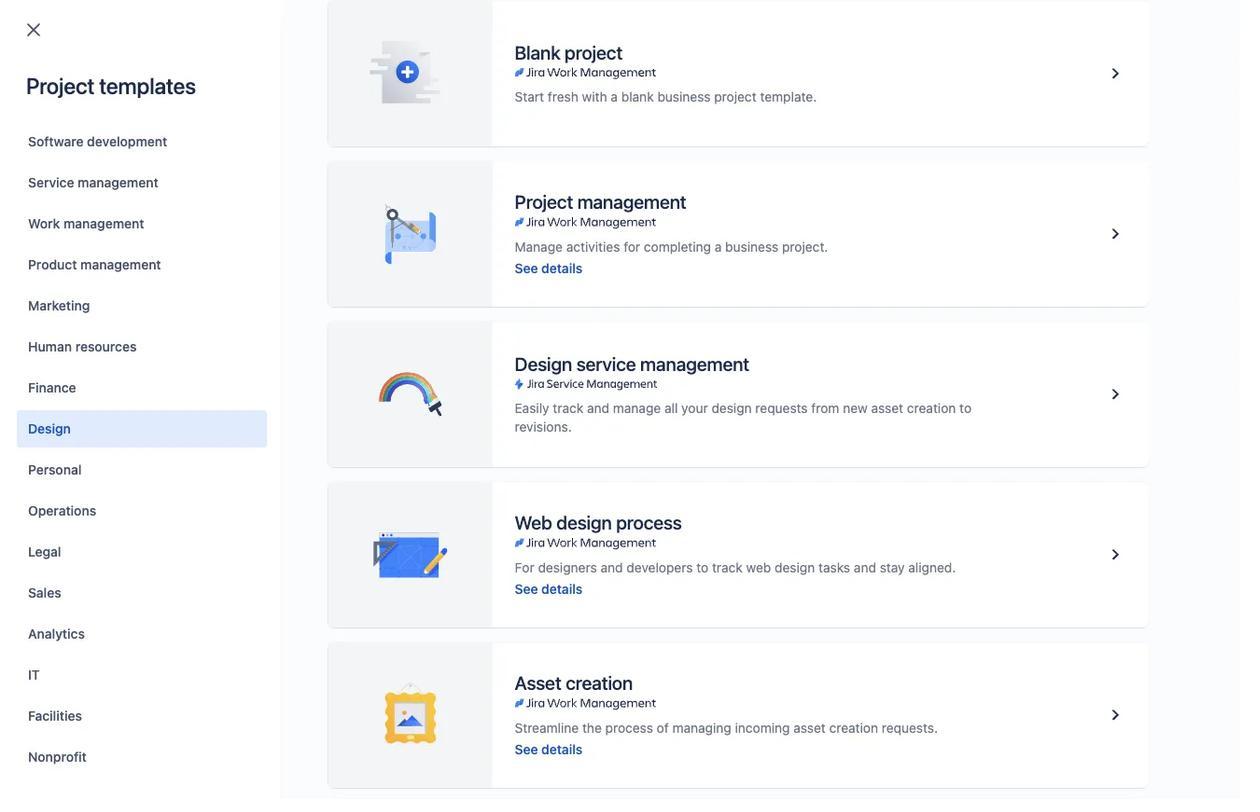 Task type: vqa. For each thing, say whether or not it's contained in the screenshot.
GTMS-17
no



Task type: locate. For each thing, give the bounding box(es) containing it.
2 managed from the top
[[513, 272, 569, 287]]

fresh
[[548, 89, 578, 105]]

design right web
[[775, 560, 815, 575]]

go to market sample
[[108, 226, 233, 241]]

project right create
[[1150, 82, 1194, 97]]

2 vertical spatial creation
[[829, 720, 878, 736]]

aligned.
[[908, 560, 956, 575]]

1 see details button from the top
[[515, 259, 583, 278]]

template.
[[760, 89, 817, 105]]

0 vertical spatial project
[[26, 73, 95, 99]]

project inside 'link'
[[179, 270, 221, 286]]

1 managed from the top
[[513, 227, 569, 243]]

2 vertical spatial to
[[696, 560, 708, 575]]

0 horizontal spatial to
[[129, 226, 141, 241]]

managed for business
[[513, 227, 569, 243]]

jira service management image
[[515, 377, 657, 392], [515, 377, 657, 392]]

2 team- from the top
[[475, 272, 513, 287]]

1 vertical spatial see
[[515, 581, 538, 597]]

finance
[[28, 380, 76, 396]]

managed up team-managed software
[[513, 227, 569, 243]]

process left of
[[605, 720, 653, 736]]

1 vertical spatial creation
[[566, 672, 633, 694]]

web
[[515, 512, 552, 534]]

1 see from the top
[[515, 260, 538, 276]]

manage
[[613, 401, 661, 416]]

legal
[[28, 545, 61, 560]]

1 team- from the top
[[475, 227, 513, 243]]

design button
[[17, 411, 267, 448]]

2 vertical spatial project
[[179, 270, 221, 286]]

see
[[515, 260, 538, 276], [515, 581, 538, 597], [515, 742, 538, 757]]

3 details from the top
[[541, 742, 583, 757]]

all
[[664, 401, 678, 416]]

management inside button
[[80, 257, 161, 272]]

managed
[[513, 227, 569, 243], [513, 272, 569, 287]]

business left project.
[[725, 239, 778, 254]]

details down manage
[[541, 260, 583, 276]]

service
[[28, 175, 74, 190]]

track
[[553, 401, 583, 416], [712, 560, 743, 575]]

creation
[[907, 401, 956, 416], [566, 672, 633, 694], [829, 720, 878, 736]]

team- down 'type'
[[475, 227, 513, 243]]

the
[[582, 720, 602, 736]]

project up with
[[565, 41, 623, 63]]

operations button
[[17, 493, 267, 530]]

1 vertical spatial details
[[541, 581, 583, 597]]

0 vertical spatial see details button
[[515, 259, 583, 278]]

1 vertical spatial managed
[[513, 272, 569, 287]]

creation up the
[[566, 672, 633, 694]]

type
[[475, 188, 505, 203]]

business down project management
[[573, 227, 626, 243]]

2 vertical spatial see details
[[515, 742, 583, 757]]

process up "developers"
[[616, 512, 682, 534]]

1 vertical spatial a
[[715, 239, 722, 254]]

see down for
[[515, 581, 538, 597]]

2 vertical spatial design
[[775, 560, 815, 575]]

1 see details from the top
[[515, 260, 583, 276]]

team- down team-managed business
[[475, 272, 513, 287]]

2 vertical spatial see details button
[[515, 740, 583, 759]]

asset right new
[[871, 401, 903, 416]]

and left manage
[[587, 401, 609, 416]]

and right the designers
[[600, 560, 623, 575]]

0 vertical spatial team-
[[475, 227, 513, 243]]

developers
[[626, 560, 693, 575]]

project for blank project
[[565, 41, 623, 63]]

analytics button
[[17, 616, 267, 653]]

management for service management
[[78, 175, 158, 190]]

human
[[28, 339, 72, 355]]

banner
[[0, 0, 1242, 52]]

a right completing on the top right
[[715, 239, 722, 254]]

see details button down streamline
[[515, 740, 583, 759]]

design
[[515, 353, 572, 375], [28, 421, 71, 437]]

a
[[611, 89, 618, 105], [715, 239, 722, 254]]

design service management image
[[1104, 384, 1127, 406]]

personal
[[28, 462, 81, 478]]

0 vertical spatial design
[[515, 353, 572, 375]]

market
[[144, 226, 186, 241]]

personal button
[[17, 452, 267, 489]]

2 see from the top
[[515, 581, 538, 597]]

project for project management
[[515, 191, 573, 213]]

requests.
[[882, 720, 938, 736]]

project up team-managed business
[[515, 191, 573, 213]]

marketing button
[[17, 287, 267, 325]]

3 see details button from the top
[[515, 740, 583, 759]]

2 see details from the top
[[515, 581, 583, 597]]

1 vertical spatial see details button
[[515, 580, 583, 599]]

project up software
[[26, 73, 95, 99]]

1 horizontal spatial creation
[[829, 720, 878, 736]]

1 vertical spatial to
[[959, 401, 972, 416]]

blank
[[621, 89, 654, 105]]

projects
[[37, 77, 117, 103]]

details down streamline
[[541, 742, 583, 757]]

process for design
[[616, 512, 682, 534]]

1 vertical spatial see details
[[515, 581, 583, 597]]

business for management
[[725, 239, 778, 254]]

resources
[[75, 339, 137, 355]]

2 vertical spatial details
[[541, 742, 583, 757]]

3 see details from the top
[[515, 742, 583, 757]]

see down manage
[[515, 260, 538, 276]]

design inside button
[[28, 421, 71, 437]]

0 horizontal spatial design
[[28, 421, 71, 437]]

creation inside the easily track and manage all your design requests from new asset creation to revisions.
[[907, 401, 956, 416]]

2 horizontal spatial design
[[775, 560, 815, 575]]

see for project management
[[515, 260, 538, 276]]

0 vertical spatial process
[[616, 512, 682, 534]]

web
[[746, 560, 771, 575]]

0 vertical spatial track
[[553, 401, 583, 416]]

2 details from the top
[[541, 581, 583, 597]]

1 vertical spatial track
[[712, 560, 743, 575]]

name
[[78, 188, 114, 203]]

design up easily on the bottom of the page
[[515, 353, 572, 375]]

see details button down manage
[[515, 259, 583, 278]]

tasks
[[818, 560, 850, 575]]

start fresh with a blank business project template.
[[515, 89, 817, 105]]

0 horizontal spatial asset
[[793, 720, 826, 736]]

analytics
[[28, 627, 85, 642]]

1 horizontal spatial project
[[714, 89, 757, 105]]

creation right new
[[907, 401, 956, 416]]

3 see from the top
[[515, 742, 538, 757]]

asset
[[515, 672, 561, 694]]

2 horizontal spatial creation
[[907, 401, 956, 416]]

0 vertical spatial creation
[[907, 401, 956, 416]]

development
[[87, 134, 167, 149]]

2 horizontal spatial business
[[725, 239, 778, 254]]

design right your at bottom right
[[712, 401, 752, 416]]

0 horizontal spatial project
[[26, 73, 95, 99]]

management for work management
[[63, 216, 144, 231]]

create project
[[1105, 82, 1194, 97]]

0 vertical spatial design
[[712, 401, 752, 416]]

process
[[616, 512, 682, 534], [605, 720, 653, 736]]

management down go
[[80, 257, 161, 272]]

jira work management image
[[515, 65, 656, 80], [515, 65, 656, 80], [515, 215, 656, 230], [515, 215, 656, 230], [515, 536, 656, 551], [515, 536, 656, 551], [515, 697, 656, 712], [515, 697, 656, 712]]

1 horizontal spatial design
[[712, 401, 752, 416]]

work management button
[[17, 205, 267, 243]]

details down the designers
[[541, 581, 583, 597]]

project
[[26, 73, 95, 99], [515, 191, 573, 213], [179, 270, 221, 286]]

design up the designers
[[556, 512, 612, 534]]

service
[[576, 353, 636, 375]]

design down "finance"
[[28, 421, 71, 437]]

and for design
[[600, 560, 623, 575]]

0 vertical spatial managed
[[513, 227, 569, 243]]

asset
[[871, 401, 903, 416], [793, 720, 826, 736]]

manage
[[515, 239, 563, 254]]

1 horizontal spatial project
[[179, 270, 221, 286]]

2 horizontal spatial project
[[1150, 82, 1194, 97]]

for designers and developers to track web design tasks and stay aligned.
[[515, 560, 956, 575]]

see details down manage
[[515, 260, 583, 276]]

1 vertical spatial project
[[515, 191, 573, 213]]

None text field
[[39, 133, 222, 159]]

1 horizontal spatial asset
[[871, 401, 903, 416]]

see details button
[[515, 259, 583, 278], [515, 580, 583, 599], [515, 740, 583, 759]]

2 horizontal spatial project
[[515, 191, 573, 213]]

asset right incoming at bottom
[[793, 720, 826, 736]]

1 details from the top
[[541, 260, 583, 276]]

1 vertical spatial design
[[28, 421, 71, 437]]

0 horizontal spatial project
[[565, 41, 623, 63]]

track up 'revisions.'
[[553, 401, 583, 416]]

0 horizontal spatial creation
[[566, 672, 633, 694]]

project management
[[515, 191, 686, 213]]

jira
[[289, 138, 311, 153]]

stay
[[880, 560, 905, 575]]

see details button down the designers
[[515, 580, 583, 599]]

1 horizontal spatial design
[[515, 353, 572, 375]]

0 horizontal spatial track
[[553, 401, 583, 416]]

0 vertical spatial to
[[129, 226, 141, 241]]

facilities
[[28, 709, 82, 724]]

asset inside the easily track and manage all your design requests from new asset creation to revisions.
[[871, 401, 903, 416]]

1 vertical spatial asset
[[793, 720, 826, 736]]

1 vertical spatial design
[[556, 512, 612, 534]]

business right blank
[[657, 89, 711, 105]]

1 horizontal spatial to
[[696, 560, 708, 575]]

project left template.
[[714, 89, 757, 105]]

project for project templates
[[26, 73, 95, 99]]

work
[[28, 216, 60, 231]]

process for the
[[605, 720, 653, 736]]

team-
[[475, 227, 513, 243], [475, 272, 513, 287]]

see details down streamline
[[515, 742, 583, 757]]

1 horizontal spatial a
[[715, 239, 722, 254]]

1 horizontal spatial business
[[657, 89, 711, 105]]

management up your at bottom right
[[640, 353, 749, 375]]

project inside button
[[1150, 82, 1194, 97]]

blank project
[[515, 41, 623, 63]]

and
[[587, 401, 609, 416], [600, 560, 623, 575], [854, 560, 876, 575]]

0 vertical spatial asset
[[871, 401, 903, 416]]

1 vertical spatial team-
[[475, 272, 513, 287]]

team-managed business
[[475, 227, 626, 243]]

of
[[657, 720, 669, 736]]

see for asset creation
[[515, 742, 538, 757]]

project down go to market sample 'link'
[[179, 270, 221, 286]]

incoming
[[735, 720, 790, 736]]

creation left "requests."
[[829, 720, 878, 736]]

track left web
[[712, 560, 743, 575]]

management
[[78, 175, 158, 190], [577, 191, 686, 213], [63, 216, 144, 231], [80, 257, 161, 272], [640, 353, 749, 375]]

see details button for asset
[[515, 740, 583, 759]]

product management button
[[17, 246, 267, 284]]

back to projects image
[[22, 19, 45, 41]]

1 vertical spatial process
[[605, 720, 653, 736]]

streamline
[[515, 720, 579, 736]]

management down development
[[78, 175, 158, 190]]

see details down the designers
[[515, 581, 583, 597]]

and inside the easily track and manage all your design requests from new asset creation to revisions.
[[587, 401, 609, 416]]

2 horizontal spatial to
[[959, 401, 972, 416]]

0 horizontal spatial a
[[611, 89, 618, 105]]

a right with
[[611, 89, 618, 105]]

2 see details button from the top
[[515, 580, 583, 599]]

it
[[28, 668, 40, 683]]

details
[[541, 260, 583, 276], [541, 581, 583, 597], [541, 742, 583, 757]]

management up for
[[577, 191, 686, 213]]

see down streamline
[[515, 742, 538, 757]]

management down name button
[[63, 216, 144, 231]]

2 vertical spatial see
[[515, 742, 538, 757]]

0 vertical spatial details
[[541, 260, 583, 276]]

managed down manage
[[513, 272, 569, 287]]

0 vertical spatial see
[[515, 260, 538, 276]]

0 vertical spatial see details
[[515, 260, 583, 276]]

to
[[129, 226, 141, 241], [959, 401, 972, 416], [696, 560, 708, 575]]



Task type: describe. For each thing, give the bounding box(es) containing it.
blank project image
[[1104, 63, 1127, 85]]

product
[[28, 257, 77, 272]]

0 horizontal spatial business
[[573, 227, 626, 243]]

work management
[[28, 216, 144, 231]]

activities
[[566, 239, 620, 254]]

details for project
[[541, 260, 583, 276]]

streamline the process of managing incoming asset creation requests.
[[515, 720, 938, 736]]

managing
[[672, 720, 731, 736]]

see details for project
[[515, 260, 583, 276]]

go to market sample link
[[78, 224, 320, 246]]

name button
[[71, 185, 140, 207]]

1 button
[[67, 326, 96, 356]]

facilities button
[[17, 698, 267, 735]]

designers
[[538, 560, 597, 575]]

for
[[515, 560, 534, 575]]

next image
[[99, 329, 122, 352]]

design service management
[[515, 353, 749, 375]]

web design process image
[[1104, 544, 1127, 566]]

legal button
[[17, 534, 267, 571]]

management for project management
[[577, 191, 686, 213]]

my kanban project
[[108, 270, 221, 286]]

new
[[843, 401, 868, 416]]

previous image
[[41, 329, 63, 352]]

it button
[[17, 657, 267, 694]]

team- for team-managed business
[[475, 227, 513, 243]]

design for design
[[28, 421, 71, 437]]

software development
[[28, 134, 167, 149]]

asset creation
[[515, 672, 633, 694]]

details for asset
[[541, 742, 583, 757]]

asset creation image
[[1104, 705, 1127, 727]]

0 horizontal spatial design
[[556, 512, 612, 534]]

and for service
[[587, 401, 609, 416]]

create
[[1105, 82, 1146, 97]]

all
[[271, 138, 286, 153]]

operations
[[28, 503, 96, 519]]

management for product management
[[80, 257, 161, 272]]

to inside go to market sample 'link'
[[129, 226, 141, 241]]

managed for software
[[513, 272, 569, 287]]

business for project
[[657, 89, 711, 105]]

see details button for web
[[515, 580, 583, 599]]

project.
[[782, 239, 828, 254]]

manage activities for completing a business project.
[[515, 239, 828, 254]]

human resources button
[[17, 328, 267, 366]]

all jira products
[[271, 138, 368, 153]]

templates
[[99, 73, 196, 99]]

1
[[78, 333, 85, 348]]

team-managed software
[[475, 272, 625, 287]]

software
[[28, 134, 84, 149]]

details for web
[[541, 581, 583, 597]]

project templates
[[26, 73, 196, 99]]

from
[[811, 401, 839, 416]]

kanban
[[130, 270, 175, 286]]

with
[[582, 89, 607, 105]]

team- for team-managed software
[[475, 272, 513, 287]]

0 vertical spatial a
[[611, 89, 618, 105]]

create project button
[[1094, 75, 1205, 105]]

my kanban project link
[[78, 268, 320, 291]]

open image
[[418, 134, 440, 157]]

human resources
[[28, 339, 137, 355]]

project management image
[[1104, 223, 1127, 245]]

see for web design process
[[515, 581, 538, 597]]

and left stay
[[854, 560, 876, 575]]

service management button
[[17, 164, 267, 202]]

software
[[573, 272, 625, 287]]

design inside the easily track and manage all your design requests from new asset creation to revisions.
[[712, 401, 752, 416]]

revisions.
[[515, 419, 572, 435]]

my
[[108, 270, 126, 286]]

sales button
[[17, 575, 267, 612]]

easily track and manage all your design requests from new asset creation to revisions.
[[515, 401, 972, 435]]

completing
[[644, 239, 711, 254]]

web design process
[[515, 512, 682, 534]]

sales
[[28, 586, 61, 601]]

for
[[624, 239, 640, 254]]

to inside the easily track and manage all your design requests from new asset creation to revisions.
[[959, 401, 972, 416]]

nonprofit
[[28, 750, 87, 765]]

product management
[[28, 257, 161, 272]]

star my kanban project image
[[43, 268, 65, 291]]

1 horizontal spatial track
[[712, 560, 743, 575]]

primary element
[[11, 0, 887, 52]]

star go to market sample image
[[43, 224, 65, 246]]

Search field
[[887, 11, 1074, 41]]

see details for web
[[515, 581, 583, 597]]

easily
[[515, 401, 549, 416]]

track inside the easily track and manage all your design requests from new asset creation to revisions.
[[553, 401, 583, 416]]

software development button
[[17, 123, 267, 161]]

project for create project
[[1150, 82, 1194, 97]]

go
[[108, 226, 125, 241]]

nonprofit button
[[17, 739, 267, 776]]

see details button for project
[[515, 259, 583, 278]]

start
[[515, 89, 544, 105]]

your
[[681, 401, 708, 416]]

service management
[[28, 175, 158, 190]]

blank
[[515, 41, 560, 63]]

design for design service management
[[515, 353, 572, 375]]

see details for asset
[[515, 742, 583, 757]]

sample
[[189, 226, 233, 241]]

finance button
[[17, 370, 267, 407]]

marketing
[[28, 298, 90, 314]]

products
[[315, 138, 368, 153]]



